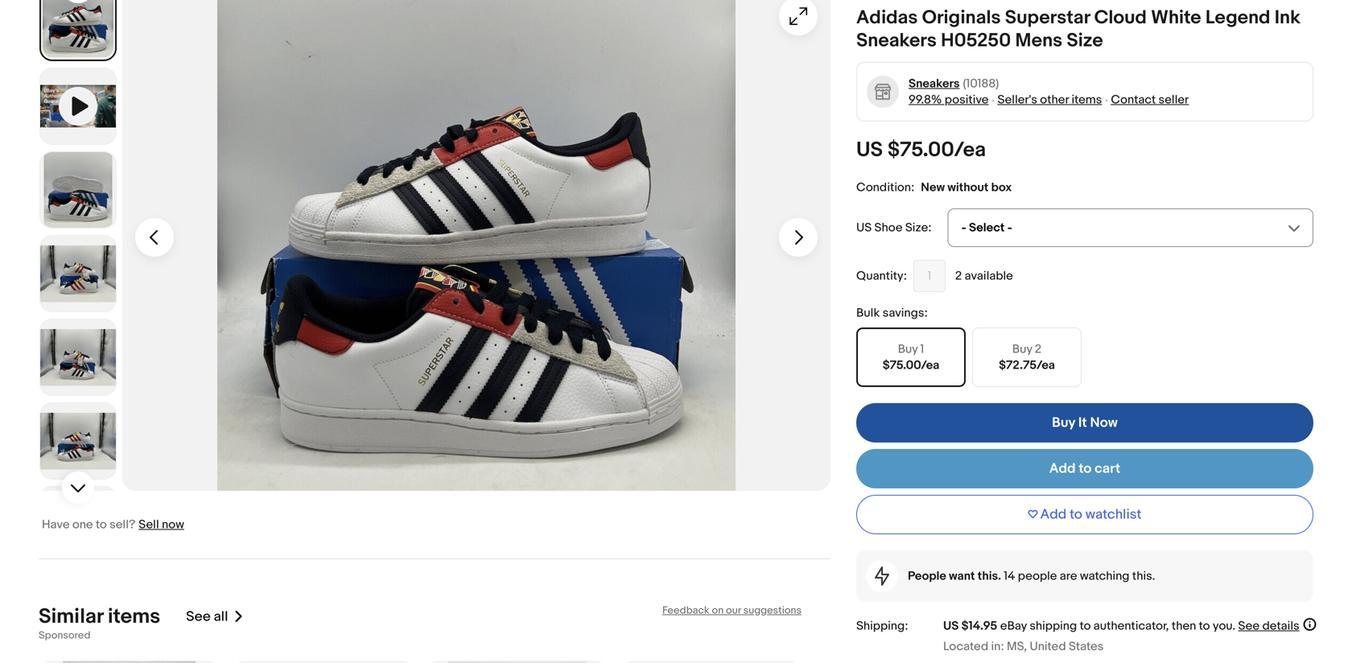 Task type: vqa. For each thing, say whether or not it's contained in the screenshot.
Buy to the middle
yes



Task type: locate. For each thing, give the bounding box(es) containing it.
2 vertical spatial us
[[943, 619, 959, 634]]

watching
[[1080, 569, 1130, 584]]

sell now link
[[139, 518, 184, 532]]

see all
[[186, 609, 228, 625]]

1 vertical spatial add
[[1040, 506, 1067, 523]]

0 vertical spatial size
[[1067, 29, 1103, 52]]

items right other
[[1072, 93, 1102, 107]]

sponsored
[[39, 629, 91, 642]]

this. left the 14
[[978, 569, 1001, 584]]

add inside add to watchlist button
[[1040, 506, 1067, 523]]

see left all
[[186, 609, 211, 625]]

sneakers link
[[909, 76, 960, 92]]

buy for 2
[[1012, 342, 1032, 357]]

without
[[948, 180, 989, 195]]

buy inside buy 1 $75.00/ea
[[898, 342, 918, 357]]

states
[[1069, 640, 1104, 654]]

us shoe size
[[856, 221, 928, 235]]

to inside "link"
[[1079, 460, 1092, 477]]

0 horizontal spatial size
[[905, 221, 928, 235]]

buy left it
[[1052, 415, 1075, 432]]

Quantity: text field
[[913, 260, 946, 292]]

to left you
[[1199, 619, 1210, 634]]

2 horizontal spatial buy
[[1052, 415, 1075, 432]]

$75.00/ea down 1
[[883, 358, 939, 373]]

adidas
[[856, 7, 918, 29]]

details
[[1262, 619, 1300, 634]]

1 horizontal spatial items
[[1072, 93, 1102, 107]]

add down "add to cart" "link"
[[1040, 506, 1067, 523]]

0 horizontal spatial items
[[108, 605, 160, 629]]

to
[[1079, 460, 1092, 477], [1070, 506, 1082, 523], [96, 518, 107, 532], [1080, 619, 1091, 634], [1199, 619, 1210, 634]]

bulk savings:
[[856, 306, 928, 320]]

$72.75/ea
[[999, 358, 1055, 373]]

sneakers up the 99.8%
[[909, 77, 960, 91]]

similar
[[39, 605, 103, 629]]

sneakers (10188)
[[909, 77, 999, 91]]

watchlist
[[1086, 506, 1142, 523]]

with details__icon image
[[875, 567, 889, 586]]

1 vertical spatial 2
[[1035, 342, 1042, 357]]

one
[[72, 518, 93, 532]]

add to cart link
[[856, 449, 1314, 489]]

add
[[1049, 460, 1076, 477], [1040, 506, 1067, 523]]

0 vertical spatial sneakers
[[856, 29, 937, 52]]

1 horizontal spatial buy
[[1012, 342, 1032, 357]]

1 horizontal spatial see
[[1238, 619, 1260, 634]]

see right .
[[1238, 619, 1260, 634]]

seller
[[1159, 93, 1189, 107]]

0 vertical spatial us
[[856, 138, 883, 163]]

buy inside the buy 2 $72.75/ea
[[1012, 342, 1032, 357]]

1 horizontal spatial 2
[[1035, 342, 1042, 357]]

us
[[856, 138, 883, 163], [856, 221, 872, 235], [943, 619, 959, 634]]

buy up $72.75/ea
[[1012, 342, 1032, 357]]

2
[[955, 269, 962, 283], [1035, 342, 1042, 357]]

contact
[[1111, 93, 1156, 107]]

shipping
[[1030, 619, 1077, 634]]

superstar
[[1005, 7, 1090, 29]]

legend
[[1206, 7, 1271, 29]]

picture 2 of 7 image
[[40, 152, 116, 228]]

you
[[1213, 619, 1233, 634]]

people
[[1018, 569, 1057, 584]]

box
[[991, 180, 1012, 195]]

buy
[[898, 342, 918, 357], [1012, 342, 1032, 357], [1052, 415, 1075, 432]]

size right 'mens'
[[1067, 29, 1103, 52]]

contact seller
[[1111, 93, 1189, 107]]

have one to sell? sell now
[[42, 518, 184, 532]]

size right shoe
[[905, 221, 928, 235]]

0 vertical spatial 2
[[955, 269, 962, 283]]

sneakers image
[[866, 75, 899, 108]]

$75.00/ea
[[888, 138, 986, 163], [883, 358, 939, 373]]

1 vertical spatial size
[[905, 221, 928, 235]]

originals
[[922, 7, 1001, 29]]

see details link
[[1238, 619, 1300, 634]]

0 horizontal spatial 2
[[955, 269, 962, 283]]

0 vertical spatial add
[[1049, 460, 1076, 477]]

items right similar
[[108, 605, 160, 629]]

1 horizontal spatial size
[[1067, 29, 1103, 52]]

sneakers up sneakers image
[[856, 29, 937, 52]]

1 vertical spatial us
[[856, 221, 872, 235]]

2 up $72.75/ea
[[1035, 342, 1042, 357]]

2 this. from the left
[[1132, 569, 1155, 584]]

us up 'located'
[[943, 619, 959, 634]]

contact seller link
[[1111, 93, 1189, 107]]

0 vertical spatial $75.00/ea
[[888, 138, 986, 163]]

99.8% positive
[[909, 93, 989, 107]]

us for us $75.00/ea
[[856, 138, 883, 163]]

now
[[162, 518, 184, 532]]

2 available
[[955, 269, 1013, 283]]

seller's other items
[[998, 93, 1102, 107]]

us up condition:
[[856, 138, 883, 163]]

items
[[1072, 93, 1102, 107], [108, 605, 160, 629]]

add left cart
[[1049, 460, 1076, 477]]

to left watchlist
[[1070, 506, 1082, 523]]

2 right quantity: text field at the top right of page
[[955, 269, 962, 283]]

add inside "add to cart" "link"
[[1049, 460, 1076, 477]]

us left shoe
[[856, 221, 872, 235]]

adidas originals superstar cloud white legend ink sneakers h05250 mens size
[[856, 7, 1301, 52]]

sneakers inside adidas originals superstar cloud white legend ink sneakers h05250 mens size
[[856, 29, 937, 52]]

this.
[[978, 569, 1001, 584], [1132, 569, 1155, 584]]

See all text field
[[186, 609, 228, 625]]

this. right watching
[[1132, 569, 1155, 584]]

add for add to cart
[[1049, 460, 1076, 477]]

buy left 1
[[898, 342, 918, 357]]

1 this. from the left
[[978, 569, 1001, 584]]

available
[[965, 269, 1013, 283]]

now
[[1090, 415, 1118, 432]]

0 horizontal spatial this.
[[978, 569, 1001, 584]]

0 horizontal spatial buy
[[898, 342, 918, 357]]

video 1 of 1 image
[[40, 68, 116, 144]]

to inside button
[[1070, 506, 1082, 523]]

(10188)
[[963, 77, 999, 91]]

ink
[[1275, 7, 1301, 29]]

2 inside the buy 2 $72.75/ea
[[1035, 342, 1042, 357]]

picture 1 of 7 image
[[41, 0, 115, 60]]

condition:
[[856, 180, 915, 195]]

$75.00/ea up condition: new without box
[[888, 138, 986, 163]]

0 horizontal spatial see
[[186, 609, 211, 625]]

buy it now link
[[856, 403, 1314, 443]]

see all link
[[186, 605, 244, 629]]

united
[[1030, 640, 1066, 654]]

in:
[[991, 640, 1004, 654]]

have
[[42, 518, 70, 532]]

to left cart
[[1079, 460, 1092, 477]]

1 horizontal spatial this.
[[1132, 569, 1155, 584]]

size
[[1067, 29, 1103, 52], [905, 221, 928, 235]]

located in: ms, united states
[[943, 640, 1104, 654]]

sneakers
[[856, 29, 937, 52], [909, 77, 960, 91]]



Task type: describe. For each thing, give the bounding box(es) containing it.
cloud
[[1094, 7, 1147, 29]]

cart
[[1095, 460, 1121, 477]]

add for add to watchlist
[[1040, 506, 1067, 523]]

are
[[1060, 569, 1077, 584]]

h05250
[[941, 29, 1011, 52]]

99.8%
[[909, 93, 942, 107]]

shipping:
[[856, 619, 908, 634]]

suggestions
[[743, 605, 802, 617]]

picture 3 of 7 image
[[40, 236, 116, 312]]

it
[[1078, 415, 1087, 432]]

1
[[920, 342, 924, 357]]

feedback on our suggestions
[[662, 605, 802, 617]]

to right one
[[96, 518, 107, 532]]

add to watchlist button
[[856, 495, 1314, 535]]

quantity:
[[856, 269, 907, 283]]

our
[[726, 605, 741, 617]]

size inside adidas originals superstar cloud white legend ink sneakers h05250 mens size
[[1067, 29, 1103, 52]]

positive
[[945, 93, 989, 107]]

savings:
[[883, 306, 928, 320]]

people
[[908, 569, 946, 584]]

picture 4 of 7 image
[[40, 320, 116, 395]]

picture 5 of 7 image
[[40, 403, 116, 479]]

new
[[921, 180, 945, 195]]

sell
[[139, 518, 159, 532]]

buy 1 $75.00/ea
[[883, 342, 939, 373]]

14
[[1004, 569, 1015, 584]]

1 vertical spatial sneakers
[[909, 77, 960, 91]]

0 vertical spatial items
[[1072, 93, 1102, 107]]

feedback
[[662, 605, 710, 617]]

99.8% positive link
[[909, 93, 989, 107]]

ebay
[[1000, 619, 1027, 634]]

us for us shoe size
[[856, 221, 872, 235]]

all
[[214, 609, 228, 625]]

us $14.95 ebay shipping to authenticator, then to you . see details
[[943, 619, 1300, 634]]

seller's
[[998, 93, 1037, 107]]

people want this. 14 people are watching this.
[[908, 569, 1155, 584]]

Sponsored text field
[[39, 629, 91, 642]]

sell?
[[110, 518, 135, 532]]

buy for 1
[[898, 342, 918, 357]]

feedback on our suggestions link
[[662, 605, 802, 617]]

add to cart
[[1049, 460, 1121, 477]]

buy for it
[[1052, 415, 1075, 432]]

buy 2 $72.75/ea
[[999, 342, 1055, 373]]

shoe
[[875, 221, 903, 235]]

bulk
[[856, 306, 880, 320]]

mens
[[1015, 29, 1063, 52]]

1 vertical spatial $75.00/ea
[[883, 358, 939, 373]]

located
[[943, 640, 988, 654]]

ms,
[[1007, 640, 1027, 654]]

on
[[712, 605, 724, 617]]

authenticator,
[[1094, 619, 1169, 634]]

then
[[1172, 619, 1196, 634]]

us $75.00/ea
[[856, 138, 986, 163]]

buy it now
[[1052, 415, 1118, 432]]

to up states
[[1080, 619, 1091, 634]]

seller's other items link
[[998, 93, 1102, 107]]

1 vertical spatial items
[[108, 605, 160, 629]]

white
[[1151, 7, 1201, 29]]

other
[[1040, 93, 1069, 107]]

adidas originals superstar cloud white legend ink sneakers h05250 mens size - picture 1 of 7 image
[[122, 0, 831, 491]]

$14.95
[[962, 619, 997, 634]]

.
[[1233, 619, 1236, 634]]

condition: new without box
[[856, 180, 1012, 195]]

want
[[949, 569, 975, 584]]

add to watchlist
[[1040, 506, 1142, 523]]

similar items
[[39, 605, 160, 629]]



